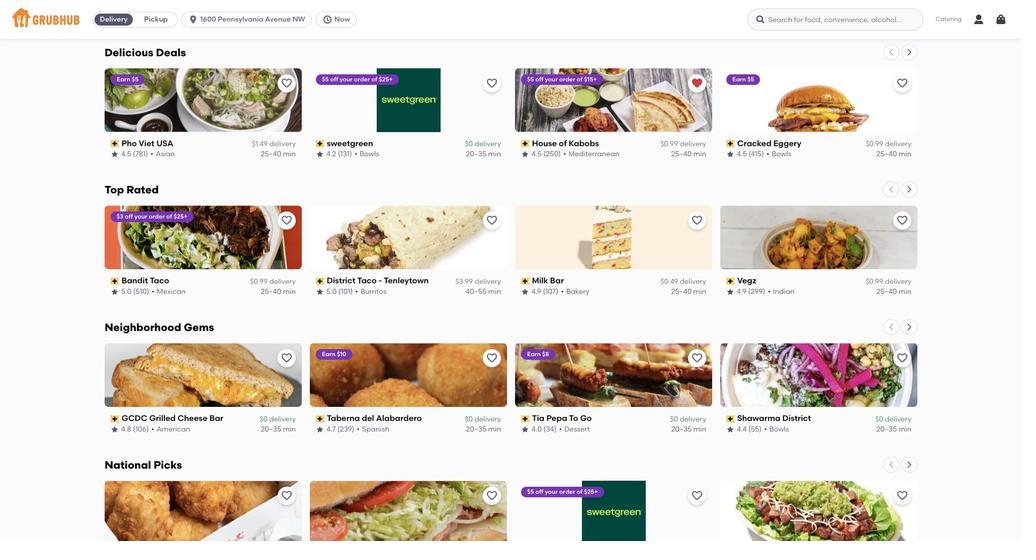 Task type: locate. For each thing, give the bounding box(es) containing it.
5.0 for district taco - tenleytown
[[327, 288, 337, 296]]

top
[[105, 184, 124, 196]]

(23)
[[133, 12, 146, 21]]

star icon image left 4.2 (131)
[[316, 151, 324, 159]]

star icon image left 5.0 (101) at left
[[316, 288, 324, 296]]

pennsylvania
[[218, 15, 264, 24]]

• for milk
[[561, 288, 564, 296]]

• down cracked eggery
[[767, 150, 770, 159]]

star icon image left 4.5 (250)
[[521, 151, 529, 159]]

subscription pass image for cracked eggery
[[726, 140, 735, 147]]

earn $5 for cracked
[[733, 76, 754, 83]]

subscription pass image left taberna
[[316, 416, 325, 423]]

(106)
[[133, 426, 149, 434]]

caret left icon image for rated
[[887, 186, 896, 194]]

cracked eggery
[[737, 139, 802, 148]]

1600
[[200, 15, 216, 24]]

delivery for milk bar
[[680, 278, 706, 286]]

4.2 (458)
[[327, 12, 355, 21]]

1 vertical spatial $25+
[[174, 214, 188, 221]]

Search for food, convenience, alcohol... search field
[[748, 9, 924, 31]]

25–40 min
[[261, 12, 296, 21], [261, 150, 296, 159], [671, 150, 706, 159], [877, 150, 912, 159], [261, 288, 296, 296], [671, 288, 706, 296], [877, 288, 912, 296]]

(239)
[[338, 426, 354, 434]]

shawarma district logo image
[[720, 344, 918, 408]]

earn $5 for pho
[[117, 76, 139, 83]]

earn down delicious
[[117, 76, 130, 83]]

• bowls for shawarma district
[[764, 426, 789, 434]]

25–40 min for bar
[[671, 288, 706, 296]]

house of kabobs logo image
[[515, 68, 712, 132]]

0 vertical spatial bar
[[550, 276, 564, 286]]

3 caret left icon image from the top
[[887, 324, 896, 332]]

now button
[[316, 12, 361, 28]]

order for house of kabobs
[[559, 76, 575, 83]]

order
[[354, 76, 370, 83], [559, 76, 575, 83], [149, 214, 165, 221], [559, 489, 575, 496]]

1 4.5 from the left
[[121, 150, 131, 159]]

1 4.9 from the left
[[532, 288, 541, 296]]

0 horizontal spatial $25+
[[174, 214, 188, 221]]

1 caret left icon image from the top
[[887, 48, 896, 56]]

1 horizontal spatial 5.0
[[327, 288, 337, 296]]

save this restaurant image
[[486, 77, 498, 89], [897, 77, 909, 89], [486, 215, 498, 227], [281, 353, 293, 365], [486, 353, 498, 365], [897, 353, 909, 365], [281, 491, 293, 503], [486, 491, 498, 503], [691, 491, 703, 503]]

national
[[105, 459, 151, 472]]

$0 for taberna del alabardero
[[465, 415, 473, 424]]

delivery for kabul castle kabob
[[269, 2, 296, 11]]

subscription pass image for milk bar
[[521, 278, 530, 285]]

subscription pass image
[[111, 2, 120, 10], [111, 140, 120, 147], [726, 140, 735, 147], [726, 278, 735, 285], [316, 416, 325, 423], [521, 416, 530, 423], [726, 416, 735, 423]]

off
[[330, 76, 338, 83], [536, 76, 544, 83], [125, 214, 133, 221], [536, 489, 544, 496]]

of
[[372, 76, 377, 83], [577, 76, 583, 83], [559, 139, 567, 148], [166, 214, 172, 221], [577, 489, 583, 496]]

star icon image left 4.4
[[726, 426, 735, 434]]

1 horizontal spatial district
[[783, 414, 811, 424]]

pickup
[[144, 15, 168, 24]]

min for kabul castle kabob
[[283, 12, 296, 21]]

• right (101) at the bottom
[[355, 288, 358, 296]]

3.6
[[737, 12, 747, 21]]

2 taco from the left
[[357, 276, 377, 286]]

1 horizontal spatial sweetgreen logo image
[[582, 482, 646, 542]]

subscription pass image for vegz
[[726, 278, 735, 285]]

taco for district
[[357, 276, 377, 286]]

main navigation navigation
[[0, 0, 1022, 39]]

• right (239)
[[357, 426, 360, 434]]

5.0
[[121, 288, 132, 296], [327, 288, 337, 296]]

subscription pass image for shawarma district
[[726, 416, 735, 423]]

star icon image left 4.9 (299)
[[726, 288, 735, 296]]

3 4.5 from the left
[[737, 150, 747, 159]]

bar up '(107)'
[[550, 276, 564, 286]]

blank
[[737, 1, 760, 10]]

taberna del alabardero logo image
[[310, 344, 507, 408]]

$0.99 delivery for eggery
[[866, 140, 912, 148]]

2 5.0 from the left
[[327, 288, 337, 296]]

0 horizontal spatial svg image
[[322, 15, 332, 25]]

subscription pass image for kabul castle kabob
[[111, 2, 120, 10]]

$0.99 delivery for taco
[[250, 278, 296, 286]]

• bowls down kabul castle kabob
[[148, 12, 173, 21]]

saved restaurant button
[[688, 74, 706, 92]]

• for kabul
[[148, 12, 151, 21]]

0 horizontal spatial earn $5
[[117, 76, 139, 83]]

pho
[[122, 139, 137, 148]]

0 vertical spatial $25+
[[379, 76, 393, 83]]

caret left icon image
[[887, 48, 896, 56], [887, 186, 896, 194], [887, 324, 896, 332], [887, 461, 896, 470]]

25–40 min for taco
[[261, 288, 296, 296]]

svg image right catering button
[[973, 14, 985, 26]]

3.6 (3) • breakfast
[[737, 12, 798, 21]]

subscription pass image left cracked
[[726, 140, 735, 147]]

bandit taco logo image
[[105, 206, 302, 270]]

25–40 min for castle
[[261, 12, 296, 21]]

taco up '• burritos'
[[357, 276, 377, 286]]

0 vertical spatial sweetgreen logo image
[[377, 68, 440, 132]]

national picks
[[105, 459, 182, 472]]

sweetgreen logo image
[[377, 68, 440, 132], [582, 482, 646, 542]]

star icon image left 4.0
[[521, 426, 529, 434]]

min
[[283, 12, 296, 21], [899, 12, 912, 21], [283, 150, 296, 159], [488, 150, 501, 159], [694, 150, 706, 159], [899, 150, 912, 159], [283, 288, 296, 296], [488, 288, 501, 296], [694, 288, 706, 296], [899, 288, 912, 296], [283, 426, 296, 434], [488, 426, 501, 434], [694, 426, 706, 434], [899, 426, 912, 434]]

40–55
[[466, 288, 487, 296]]

0 vertical spatial district
[[327, 276, 356, 286]]

4.0 (34)
[[532, 426, 557, 434]]

of for sweetgreen
[[372, 76, 377, 83]]

0 horizontal spatial 4.5
[[121, 150, 131, 159]]

1 horizontal spatial 4.5
[[532, 150, 542, 159]]

2 horizontal spatial 4.5
[[737, 150, 747, 159]]

• for house
[[563, 150, 566, 159]]

• right (55)
[[764, 426, 767, 434]]

star icon image left 4.7
[[316, 426, 324, 434]]

$0 for shawarma district
[[876, 415, 884, 424]]

• right the (34)
[[559, 426, 562, 434]]

earn $5 right the saved restaurant button
[[733, 76, 754, 83]]

subscription pass image for house of kabobs
[[521, 140, 530, 147]]

$0 delivery for gcdc grilled cheese bar
[[260, 415, 296, 424]]

district up 5.0 (101) at left
[[327, 276, 356, 286]]

2 caret right icon image from the top
[[906, 186, 914, 194]]

min for sweetgreen
[[488, 150, 501, 159]]

• right the (23)
[[148, 12, 151, 21]]

star icon image left 4.5 (781)
[[111, 151, 119, 159]]

25–40 for viet
[[261, 150, 281, 159]]

2 earn $5 from the left
[[733, 76, 754, 83]]

taco up • mexican
[[150, 276, 169, 286]]

shawarma
[[737, 414, 781, 424]]

25–40 for eggery
[[877, 150, 897, 159]]

star icon image for taberna del alabardero
[[316, 426, 324, 434]]

house
[[532, 139, 557, 148]]

0 horizontal spatial svg image
[[188, 15, 198, 25]]

earn for cracked eggery
[[733, 76, 746, 83]]

1 vertical spatial district
[[783, 414, 811, 424]]

1 horizontal spatial $25+
[[379, 76, 393, 83]]

delicious deals
[[105, 46, 186, 59]]

0 vertical spatial $5 off your order of $25+
[[322, 76, 393, 83]]

deals
[[156, 46, 186, 59]]

district right shawarma
[[783, 414, 811, 424]]

• right the (781)
[[151, 150, 153, 159]]

off for house of kabobs
[[536, 76, 544, 83]]

delivery for sweetgreen
[[475, 140, 501, 148]]

4 caret right icon image from the top
[[906, 461, 914, 470]]

bowls
[[154, 12, 173, 21], [360, 150, 379, 159], [772, 150, 792, 159], [770, 426, 789, 434]]

gcdc
[[122, 414, 147, 424]]

5.0 left (101) at the bottom
[[327, 288, 337, 296]]

0 horizontal spatial sweetgreen logo image
[[377, 68, 440, 132]]

min for shawarma district
[[899, 426, 912, 434]]

0 horizontal spatial 5.0
[[121, 288, 132, 296]]

star icon image for shawarma district
[[726, 426, 735, 434]]

• down house of kabobs on the top right
[[563, 150, 566, 159]]

2 horizontal spatial $25+
[[584, 489, 598, 496]]

earn left $8
[[527, 351, 541, 358]]

star icon image left 5.0 (510) at the bottom left of page
[[111, 288, 119, 296]]

earn $5 down delicious
[[117, 76, 139, 83]]

4.5 for cracked eggery
[[737, 150, 747, 159]]

3 caret right icon image from the top
[[906, 324, 914, 332]]

bar right cheese
[[209, 414, 223, 424]]

4.9 for vegz
[[737, 288, 747, 296]]

20–35 min for tia pepa to go
[[671, 426, 706, 434]]

$0.99 for of
[[661, 140, 678, 148]]

earn right the saved restaurant button
[[733, 76, 746, 83]]

(34)
[[544, 426, 557, 434]]

bowls down eggery
[[772, 150, 792, 159]]

subscription pass image inside the wisemiller's deli "link"
[[316, 2, 325, 10]]

1 taco from the left
[[150, 276, 169, 286]]

25–40 min for eggery
[[877, 150, 912, 159]]

caret right icon image
[[906, 48, 914, 56], [906, 186, 914, 194], [906, 324, 914, 332], [906, 461, 914, 470]]

1 vertical spatial bar
[[209, 414, 223, 424]]

blank street coffee
[[737, 1, 815, 10]]

subscription pass image up delivery
[[111, 2, 120, 10]]

svg image left now on the top left
[[322, 15, 332, 25]]

delivery for tia pepa to go
[[680, 415, 706, 424]]

4.5 down pho
[[121, 150, 131, 159]]

4.4
[[737, 426, 747, 434]]

1 horizontal spatial taco
[[357, 276, 377, 286]]

star icon image left 4.2 (23)
[[111, 13, 119, 21]]

bowls down kabul castle kabob
[[154, 12, 173, 21]]

bowls down sweetgreen
[[360, 150, 379, 159]]

bowls down shawarma district
[[770, 426, 789, 434]]

house of kabobs
[[532, 139, 599, 148]]

top rated
[[105, 184, 159, 196]]

0 horizontal spatial taco
[[150, 276, 169, 286]]

star icon image for vegz
[[726, 288, 735, 296]]

20–35 for shawarma district
[[877, 426, 897, 434]]

off for sweetgreen
[[330, 76, 338, 83]]

subscription pass image left pho
[[111, 140, 120, 147]]

delivery for house of kabobs
[[680, 140, 706, 148]]

kabob
[[174, 1, 201, 10]]

breakfast
[[766, 12, 798, 21]]

save this restaurant button
[[278, 74, 296, 92], [483, 74, 501, 92], [894, 74, 912, 92], [278, 212, 296, 230], [483, 212, 501, 230], [688, 212, 706, 230], [894, 212, 912, 230], [278, 350, 296, 368], [483, 350, 501, 368], [688, 350, 706, 368], [894, 350, 912, 368], [278, 488, 296, 506], [483, 488, 501, 506], [688, 488, 706, 506], [894, 488, 912, 506]]

1 5.0 from the left
[[121, 288, 132, 296]]

• mexican
[[152, 288, 186, 296]]

$0
[[876, 2, 884, 11], [465, 140, 473, 148], [260, 415, 268, 424], [465, 415, 473, 424], [670, 415, 678, 424], [876, 415, 884, 424]]

subscription pass image for sweetgreen
[[316, 140, 325, 147]]

eggery
[[774, 139, 802, 148]]

of for bandit taco
[[166, 214, 172, 221]]

25–40 min for viet
[[261, 150, 296, 159]]

1 earn $5 from the left
[[117, 76, 139, 83]]

4.9 down milk
[[532, 288, 541, 296]]

2 caret left icon image from the top
[[887, 186, 896, 194]]

$0 delivery for taberna del alabardero
[[465, 415, 501, 424]]

4.2 left (131)
[[327, 150, 336, 159]]

min for house of kabobs
[[694, 150, 706, 159]]

• bakery
[[561, 288, 590, 296]]

pho viet usa logo image
[[105, 68, 302, 132]]

$3 off your order of $25+
[[117, 214, 188, 221]]

4.2 down the kabul
[[121, 12, 131, 21]]

1 horizontal spatial svg image
[[756, 15, 766, 25]]

coffee
[[788, 1, 815, 10]]

2 4.9 from the left
[[737, 288, 747, 296]]

star icon image for cracked eggery
[[726, 151, 735, 159]]

• bowls down eggery
[[767, 150, 792, 159]]

4.5 down house
[[532, 150, 542, 159]]

earn
[[117, 76, 130, 83], [733, 76, 746, 83], [322, 351, 336, 358], [527, 351, 541, 358]]

(101)
[[338, 288, 353, 296]]

25–40 for of
[[671, 150, 692, 159]]

$1.49
[[252, 140, 268, 148]]

1 vertical spatial sweetgreen logo image
[[582, 482, 646, 542]]

nw
[[292, 15, 305, 24]]

delivery
[[269, 2, 296, 11], [885, 2, 912, 11], [269, 140, 296, 148], [475, 140, 501, 148], [680, 140, 706, 148], [885, 140, 912, 148], [269, 278, 296, 286], [475, 278, 501, 286], [680, 278, 706, 286], [885, 278, 912, 286], [269, 415, 296, 424], [475, 415, 501, 424], [680, 415, 706, 424], [885, 415, 912, 424]]

4 caret left icon image from the top
[[887, 461, 896, 470]]

(107)
[[543, 288, 559, 296]]

min for tia pepa to go
[[694, 426, 706, 434]]

min for bandit taco
[[283, 288, 296, 296]]

kabul
[[122, 1, 145, 10]]

order for sweetgreen
[[354, 76, 370, 83]]

1 horizontal spatial 4.9
[[737, 288, 747, 296]]

(458)
[[338, 12, 355, 21]]

0 horizontal spatial bar
[[209, 414, 223, 424]]

$3
[[117, 214, 124, 221]]

4.7
[[327, 426, 336, 434]]

subscription pass image
[[316, 2, 325, 10], [316, 140, 325, 147], [521, 140, 530, 147], [111, 278, 120, 285], [316, 278, 325, 285], [521, 278, 530, 285], [111, 416, 120, 423]]

• right (106)
[[151, 426, 154, 434]]

20–35 for sweetgreen
[[466, 150, 487, 159]]

del
[[362, 414, 374, 424]]

0 horizontal spatial district
[[327, 276, 356, 286]]

star icon image left 4.8
[[111, 426, 119, 434]]

min for pho viet usa
[[283, 150, 296, 159]]

4.5 for house of kabobs
[[532, 150, 542, 159]]

30–40
[[876, 12, 897, 21]]

svg image
[[973, 14, 985, 26], [322, 15, 332, 25]]

• bowls down shawarma district
[[764, 426, 789, 434]]

earn left $10
[[322, 351, 336, 358]]

your for sweetgreen
[[340, 76, 353, 83]]

district
[[327, 276, 356, 286], [783, 414, 811, 424]]

1 vertical spatial $5 off your order of $25+
[[527, 489, 598, 496]]

svg image inside now "button"
[[322, 15, 332, 25]]

gcdc grilled cheese bar
[[122, 414, 223, 424]]

• bowls down sweetgreen
[[355, 150, 379, 159]]

• right the (510)
[[152, 288, 154, 296]]

$0 for sweetgreen
[[465, 140, 473, 148]]

0 horizontal spatial 4.9
[[532, 288, 541, 296]]

star icon image
[[111, 13, 119, 21], [316, 13, 324, 21], [111, 151, 119, 159], [316, 151, 324, 159], [521, 151, 529, 159], [726, 151, 735, 159], [111, 288, 119, 296], [316, 288, 324, 296], [521, 288, 529, 296], [726, 288, 735, 296], [111, 426, 119, 434], [316, 426, 324, 434], [521, 426, 529, 434], [726, 426, 735, 434]]

5.0 (510)
[[121, 288, 149, 296]]

sweetgreen
[[327, 139, 373, 148]]

• right '(107)'
[[561, 288, 564, 296]]

star icon image for gcdc grilled cheese bar
[[111, 426, 119, 434]]

bowls for sweetgreen
[[360, 150, 379, 159]]

svg image
[[995, 14, 1007, 26], [188, 15, 198, 25], [756, 15, 766, 25]]

cracked eggery logo image
[[720, 68, 918, 132]]

5.0 down bandit
[[121, 288, 132, 296]]

$0.49
[[661, 278, 678, 286]]

star icon image left the 4.5 (415)
[[726, 151, 735, 159]]

star icon image left 4.9 (107)
[[521, 288, 529, 296]]

milk
[[532, 276, 548, 286]]

(131)
[[338, 150, 352, 159]]

4.5 left the (415)
[[737, 150, 747, 159]]

subscription pass image left "tia"
[[521, 416, 530, 423]]

save this restaurant image
[[281, 77, 293, 89], [281, 215, 293, 227], [691, 215, 703, 227], [897, 215, 909, 227], [691, 353, 703, 365], [897, 491, 909, 503]]

subscription pass image left vegz
[[726, 278, 735, 285]]

1 horizontal spatial $5 off your order of $25+
[[527, 489, 598, 496]]

delivery for vegz
[[885, 278, 912, 286]]

1 caret right icon image from the top
[[906, 48, 914, 56]]

subscription pass image left shawarma
[[726, 416, 735, 423]]

• for tia
[[559, 426, 562, 434]]

4.2 (23)
[[121, 12, 146, 21]]

4.2
[[121, 12, 131, 21], [327, 12, 336, 21], [327, 150, 336, 159]]

bakery
[[566, 288, 590, 296]]

4.9 down vegz
[[737, 288, 747, 296]]

(415)
[[749, 150, 764, 159]]

1 horizontal spatial earn $5
[[733, 76, 754, 83]]

delicious
[[105, 46, 153, 59]]

• spanish
[[357, 426, 389, 434]]

2 4.5 from the left
[[532, 150, 542, 159]]



Task type: describe. For each thing, give the bounding box(es) containing it.
$25+ for sweetgreen
[[379, 76, 393, 83]]

your for bandit taco
[[134, 214, 147, 221]]

(55)
[[749, 426, 762, 434]]

rated
[[127, 184, 159, 196]]

pickup button
[[135, 12, 177, 28]]

chipotle logo image
[[720, 482, 918, 542]]

$0.99 for eggery
[[866, 140, 884, 148]]

kabobs
[[569, 139, 599, 148]]

star icon image for bandit taco
[[111, 288, 119, 296]]

earn for tia pepa to go
[[527, 351, 541, 358]]

• right (299)
[[768, 288, 771, 296]]

delivery
[[100, 15, 128, 24]]

4.2 left (458)
[[327, 12, 336, 21]]

25–40 min for of
[[671, 150, 706, 159]]

20–35 min for gcdc grilled cheese bar
[[261, 426, 296, 434]]

caret right icon image for top rated
[[906, 186, 914, 194]]

4.8 (106)
[[121, 426, 149, 434]]

american
[[157, 426, 190, 434]]

taco for bandit
[[150, 276, 169, 286]]

picks
[[154, 459, 182, 472]]

-
[[379, 276, 382, 286]]

4.5 (250)
[[532, 150, 561, 159]]

caret right icon image for neighborhood gems
[[906, 324, 914, 332]]

4.7 (239)
[[327, 426, 354, 434]]

wisemiller's deli link
[[316, 0, 501, 12]]

25–40 for bar
[[671, 288, 692, 296]]

• burritos
[[355, 288, 387, 296]]

(510)
[[133, 288, 149, 296]]

neighborhood gems
[[105, 322, 214, 334]]

earn for taberna del alabardero
[[322, 351, 336, 358]]

25–40 for castle
[[261, 12, 281, 21]]

bandit taco
[[122, 276, 169, 286]]

gcdc grilled cheese bar logo image
[[105, 344, 302, 408]]

4.9 (107)
[[532, 288, 559, 296]]

• mediterranean
[[563, 150, 620, 159]]

4.9 (299)
[[737, 288, 766, 296]]

$0 delivery for sweetgreen
[[465, 140, 501, 148]]

order for bandit taco
[[149, 214, 165, 221]]

• bowls for kabul castle kabob
[[148, 12, 173, 21]]

4.0
[[532, 426, 542, 434]]

milk bar
[[532, 276, 564, 286]]

grilled
[[149, 414, 176, 424]]

4.5 (415)
[[737, 150, 764, 159]]

delivery button
[[93, 12, 135, 28]]

$0 for tia pepa to go
[[670, 415, 678, 424]]

mediterranean
[[569, 150, 620, 159]]

$8
[[542, 351, 549, 358]]

25–40 for taco
[[261, 288, 281, 296]]

• for shawarma
[[764, 426, 767, 434]]

gems
[[184, 322, 214, 334]]

taberna
[[327, 414, 360, 424]]

bowls for shawarma district
[[770, 426, 789, 434]]

$1.49 delivery
[[252, 140, 296, 148]]

district taco - tenleytown
[[327, 276, 429, 286]]

$0.99 for taco
[[250, 278, 268, 286]]

bandit
[[122, 276, 148, 286]]

subscription pass image for district taco - tenleytown
[[316, 278, 325, 285]]

wisemiller's
[[327, 1, 374, 10]]

• dessert
[[559, 426, 590, 434]]

20–35 for gcdc grilled cheese bar
[[261, 426, 281, 434]]

• for bandit
[[152, 288, 154, 296]]

delivery for gcdc grilled cheese bar
[[269, 415, 296, 424]]

min for gcdc grilled cheese bar
[[283, 426, 296, 434]]

tia pepa to go
[[532, 414, 592, 424]]

4.5 for pho viet usa
[[121, 150, 131, 159]]

• for pho
[[151, 150, 153, 159]]

subscription pass image for tia pepa to go
[[521, 416, 530, 423]]

castle
[[146, 1, 172, 10]]

$0.49 delivery
[[661, 278, 706, 286]]

• asian
[[151, 150, 175, 159]]

pho viet usa
[[122, 139, 173, 148]]

delivery for district taco - tenleytown
[[475, 278, 501, 286]]

cracked
[[737, 139, 772, 148]]

• for district
[[355, 288, 358, 296]]

subscription pass image for pho viet usa
[[111, 140, 120, 147]]

20–35 min for shawarma district
[[877, 426, 912, 434]]

tia pepa to go logo image
[[515, 344, 712, 408]]

5.0 (101)
[[327, 288, 353, 296]]

chick-fil-a logo image
[[105, 482, 302, 542]]

caret left icon image for picks
[[887, 461, 896, 470]]

caret left icon image for deals
[[887, 48, 896, 56]]

30–40 min
[[876, 12, 912, 21]]

wisemiller's deli
[[327, 1, 392, 10]]

subscription pass image for taberna del alabardero
[[316, 416, 325, 423]]

vegz logo image
[[720, 206, 918, 270]]

subscription pass image for wisemiller's deli
[[316, 2, 325, 10]]

• right (131)
[[355, 150, 357, 159]]

caret right icon image for delicious deals
[[906, 48, 914, 56]]

svg image inside '1600 pennsylvania avenue nw' button
[[188, 15, 198, 25]]

caret right icon image for national picks
[[906, 461, 914, 470]]

1600 pennsylvania avenue nw button
[[182, 12, 316, 28]]

spanish
[[362, 426, 389, 434]]

earn $8
[[527, 351, 549, 358]]

jersey mike's logo image
[[310, 482, 507, 542]]

20–35 for taberna del alabardero
[[466, 426, 487, 434]]

4.2 for sweetgreen
[[327, 150, 336, 159]]

avenue
[[265, 15, 291, 24]]

• bowls for sweetgreen
[[355, 150, 379, 159]]

20–35 min for sweetgreen
[[466, 150, 501, 159]]

earn for pho viet usa
[[117, 76, 130, 83]]

delivery for pho viet usa
[[269, 140, 296, 148]]

0 horizontal spatial $5 off your order of $25+
[[322, 76, 393, 83]]

bowls for cracked eggery
[[772, 150, 792, 159]]

min for cracked eggery
[[899, 150, 912, 159]]

4.9 for milk bar
[[532, 288, 541, 296]]

subscription pass image for gcdc grilled cheese bar
[[111, 416, 120, 423]]

delivery for bandit taco
[[269, 278, 296, 286]]

asian
[[156, 150, 175, 159]]

viet
[[139, 139, 154, 148]]

star icon image left 4.2 (458)
[[316, 13, 324, 21]]

$10
[[337, 351, 346, 358]]

• for taberna
[[357, 426, 360, 434]]

min for vegz
[[899, 288, 912, 296]]

• american
[[151, 426, 190, 434]]

taberna del alabardero
[[327, 414, 422, 424]]

(250)
[[544, 150, 561, 159]]

tia
[[532, 414, 545, 424]]

star icon image for house of kabobs
[[521, 151, 529, 159]]

$0 for gcdc grilled cheese bar
[[260, 415, 268, 424]]

to
[[569, 414, 578, 424]]

4.2 for kabul castle kabob
[[121, 12, 131, 21]]

vegz
[[737, 276, 757, 286]]

40–55 min
[[466, 288, 501, 296]]

4.5 (781)
[[121, 150, 148, 159]]

dessert
[[564, 426, 590, 434]]

$3.99 delivery
[[456, 278, 501, 286]]

$5 off your order of $15+
[[527, 76, 597, 83]]

now
[[334, 15, 350, 24]]

indian
[[773, 288, 795, 296]]

street
[[762, 1, 786, 10]]

star icon image for district taco - tenleytown
[[316, 288, 324, 296]]

• down wisemiller's deli
[[358, 12, 360, 21]]

burritos
[[361, 288, 387, 296]]

4.8
[[121, 426, 131, 434]]

delivery for shawarma district
[[885, 415, 912, 424]]

1600 pennsylvania avenue nw
[[200, 15, 305, 24]]

$0.99 delivery for castle
[[250, 2, 296, 11]]

1 horizontal spatial svg image
[[973, 14, 985, 26]]

min for district taco - tenleytown
[[488, 288, 501, 296]]

star icon image for pho viet usa
[[111, 151, 119, 159]]

• right (3)
[[760, 12, 763, 21]]

20–35 min for taberna del alabardero
[[466, 426, 501, 434]]

2 vertical spatial $25+
[[584, 489, 598, 496]]

milk bar logo image
[[515, 206, 712, 270]]

5.0 for bandit taco
[[121, 288, 132, 296]]

2 horizontal spatial svg image
[[995, 14, 1007, 26]]

delivery for cracked eggery
[[885, 140, 912, 148]]

your for house of kabobs
[[545, 76, 558, 83]]

1 horizontal spatial bar
[[550, 276, 564, 286]]

• for cracked
[[767, 150, 770, 159]]

$3.99
[[456, 278, 473, 286]]

4.4 (55)
[[737, 426, 762, 434]]

pepa
[[547, 414, 567, 424]]

subscription pass image for bandit taco
[[111, 278, 120, 285]]

saved restaurant image
[[691, 77, 703, 89]]

district taco - tenleytown logo image
[[310, 206, 507, 270]]

$25+ for bandit taco
[[174, 214, 188, 221]]

(3)
[[749, 12, 758, 21]]



Task type: vqa. For each thing, say whether or not it's contained in the screenshot.
1600 Pennsylvania Avenue NW button
yes



